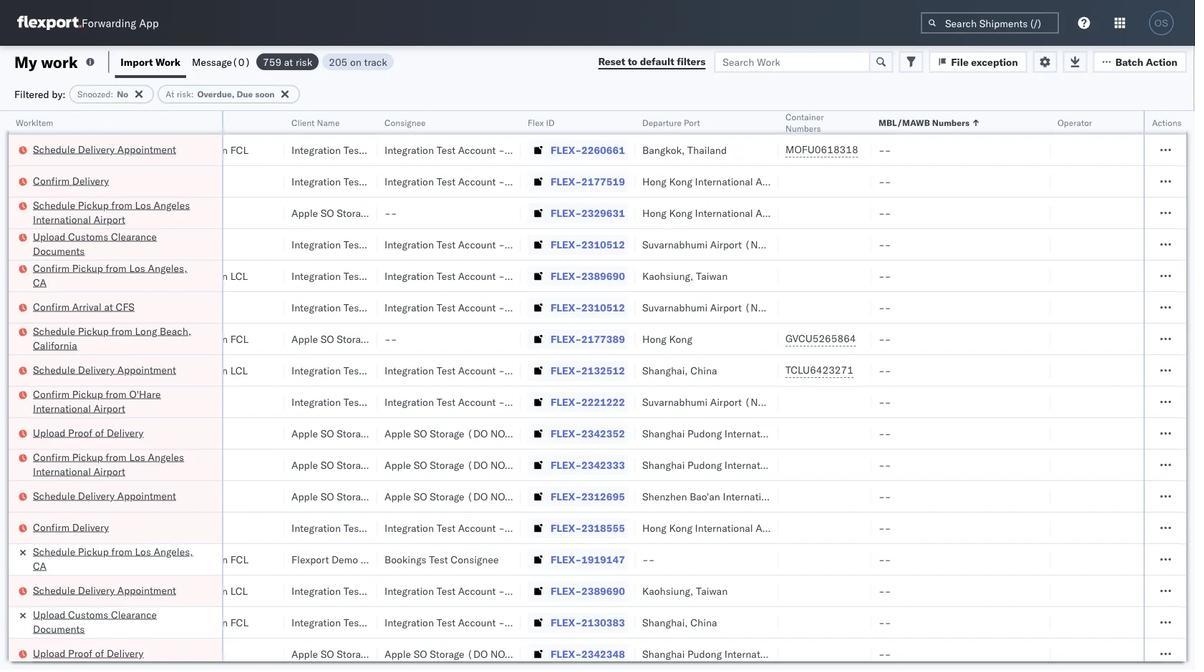 Task type: locate. For each thing, give the bounding box(es) containing it.
1 upload proof of delivery from the top
[[33, 426, 143, 439]]

client
[[291, 117, 315, 128]]

1 ocean from the top
[[198, 144, 228, 156]]

2310512
[[581, 238, 625, 251], [581, 301, 625, 314]]

schedule delivery appointment button down confirm pickup from los angeles international airport
[[33, 489, 176, 504]]

schedule delivery appointment button down schedule pickup from los angeles, ca
[[33, 583, 176, 599]]

china for flex-2130383
[[690, 616, 717, 629]]

integration test account - swarovski for confirm delivery
[[385, 175, 553, 188]]

1 vertical spatial kaohsiung, taiwan
[[642, 585, 728, 597]]

pickup inside confirm pickup from o'hare international airport
[[72, 388, 103, 400]]

upload customs clearance documents for 2nd the upload customs clearance documents link from the bottom
[[33, 230, 157, 257]]

flex-2310512 down flex-2329631
[[551, 238, 625, 251]]

ocean lcl for confirm pickup from los angeles, ca
[[198, 270, 248, 282]]

0 vertical spatial flex-2389690
[[551, 270, 625, 282]]

proof
[[68, 426, 92, 439], [68, 647, 92, 659]]

2 shanghai, china from the top
[[642, 616, 717, 629]]

upload proof of delivery link for 1st 'upload proof of delivery' button from the top
[[33, 426, 143, 440]]

shanghai for flex-2342348
[[642, 648, 685, 660]]

karl left flex-2130383
[[507, 616, 526, 629]]

3 resize handle column header from the left
[[205, 111, 222, 670]]

1 upload customs clearance documents link from the top
[[33, 229, 203, 258]]

flexport. image
[[17, 16, 82, 30]]

2 of from the top
[[95, 647, 104, 659]]

1 appointment from the top
[[117, 143, 176, 155]]

upload customs clearance documents down schedule pickup from los angeles, ca
[[33, 608, 157, 635]]

2 upload customs clearance documents from the top
[[33, 608, 157, 635]]

3 fcl from the top
[[230, 553, 248, 566]]

schedule delivery appointment link down workitem button
[[33, 142, 176, 156]]

forwarding app link
[[17, 16, 159, 30]]

snoozed : no
[[77, 89, 128, 100]]

swarovski for confirm delivery
[[507, 175, 553, 188]]

2 schedule delivery appointment from the top
[[33, 363, 176, 376]]

flex-2132512
[[551, 364, 625, 377]]

schedule delivery appointment
[[33, 143, 176, 155], [33, 363, 176, 376], [33, 489, 176, 502], [33, 584, 176, 596]]

airport inside confirm pickup from o'hare international airport
[[94, 402, 125, 415]]

ocean fcl for integration test account - swarovski
[[198, 144, 248, 156]]

4 ocean from the top
[[198, 364, 228, 377]]

confirm for apple so storage (do not use)
[[33, 451, 70, 463]]

pudong for flex-2342348
[[687, 648, 722, 660]]

consignee right demo
[[361, 553, 409, 566]]

flex-2130383
[[551, 616, 625, 629]]

angeles down o'hare
[[148, 451, 184, 463]]

5 resize handle column header from the left
[[360, 111, 377, 670]]

2 kaohsiung, taiwan from the top
[[642, 585, 728, 597]]

1 vertical spatial shanghai,
[[642, 616, 688, 629]]

2 shanghai pudong international airport from the top
[[642, 459, 817, 471]]

forwarding
[[82, 16, 136, 30]]

3 shanghai pudong international airport from the top
[[642, 648, 817, 660]]

angeles,
[[148, 262, 187, 274], [154, 545, 193, 558]]

schedule delivery appointment link for apple so storage (do not use)
[[33, 489, 176, 503]]

confirm
[[33, 174, 70, 187], [33, 262, 70, 274], [33, 300, 70, 313], [33, 388, 70, 400], [33, 451, 70, 463], [33, 521, 70, 533]]

batch action
[[1115, 55, 1178, 68]]

test
[[437, 144, 455, 156], [437, 175, 455, 188], [437, 238, 455, 251], [343, 270, 362, 282], [437, 270, 455, 282], [437, 301, 455, 314], [437, 364, 455, 377], [437, 396, 455, 408], [437, 522, 455, 534], [429, 553, 448, 566], [343, 585, 362, 597], [437, 585, 455, 597], [437, 616, 455, 629]]

1 ocean fcl from the top
[[198, 144, 248, 156]]

kaohsiung,
[[642, 270, 693, 282], [642, 585, 693, 597]]

0 horizontal spatial at
[[104, 300, 113, 313]]

fcl for integration test account - swarovski
[[230, 144, 248, 156]]

shanghai, right 2130383
[[642, 616, 688, 629]]

schedule delivery appointment link down schedule pickup from los angeles, ca
[[33, 583, 176, 598]]

flex-2310512 up flex-2177389
[[551, 301, 625, 314]]

2389690 up 2130383
[[581, 585, 625, 597]]

my work
[[14, 52, 78, 72]]

3 schedule from the top
[[33, 325, 75, 337]]

1 integration test account - karl lagerfeld from the top
[[385, 364, 571, 377]]

1 vertical spatial documents
[[33, 623, 85, 635]]

1 vertical spatial upload proof of delivery button
[[33, 646, 143, 662]]

17 flex- from the top
[[551, 648, 581, 660]]

los for schedule pickup from los angeles, ca
[[135, 545, 151, 558]]

consignee down integration test account - suitsupply
[[451, 553, 499, 566]]

0 vertical spatial lcl
[[230, 270, 248, 282]]

2 ocean fcl from the top
[[198, 333, 248, 345]]

1919147
[[581, 553, 625, 566]]

pickup for schedule pickup from long beach, california
[[78, 325, 109, 337]]

delivery for second the confirm delivery link from the top of the page
[[72, 521, 109, 533]]

upload customs clearance documents link down 'schedule pickup from los angeles international airport' button
[[33, 229, 203, 258]]

mbl/mawb
[[879, 117, 930, 128]]

lagerfeld up flex-2342348
[[528, 616, 571, 629]]

: right at
[[191, 89, 194, 100]]

0 vertical spatial 2310512
[[581, 238, 625, 251]]

flex-2310512
[[551, 238, 625, 251], [551, 301, 625, 314]]

confirm delivery for second the confirm delivery link from the top of the page
[[33, 521, 109, 533]]

kaohsiung, taiwan for schedule delivery appointment
[[642, 585, 728, 597]]

confirm delivery up schedule pickup from los angeles international airport
[[33, 174, 109, 187]]

upload proof of delivery for first 'upload proof of delivery' button from the bottom
[[33, 647, 143, 659]]

schedule delivery appointment button for apple so storage (do not use)
[[33, 489, 176, 504]]

shanghai up shenzhen
[[642, 459, 685, 471]]

0 vertical spatial ca
[[33, 276, 47, 289]]

ca for schedule pickup from los angeles, ca
[[33, 560, 47, 572]]

0 vertical spatial documents
[[33, 245, 85, 257]]

1 vertical spatial 2310512
[[581, 301, 625, 314]]

0 vertical spatial ocean lcl
[[198, 270, 248, 282]]

delivery for integration test account - karl lagerfeld's schedule delivery appointment link
[[78, 363, 115, 376]]

international inside schedule pickup from los angeles international airport
[[33, 213, 91, 226]]

1 vertical spatial shanghai pudong international airport
[[642, 459, 817, 471]]

confirm delivery link
[[33, 174, 109, 188], [33, 520, 109, 535]]

0 vertical spatial integration test account - karl lagerfeld
[[385, 364, 571, 377]]

ag
[[432, 270, 445, 282], [525, 270, 539, 282], [432, 585, 445, 597], [525, 585, 539, 597]]

integration test account - swarovski for confirm arrival at cfs
[[385, 301, 553, 314]]

0 vertical spatial confirm delivery
[[33, 174, 109, 187]]

0 vertical spatial shanghai
[[642, 427, 685, 440]]

0 vertical spatial karl
[[507, 364, 526, 377]]

shenzhen
[[642, 490, 687, 503]]

1 vertical spatial confirm delivery button
[[33, 520, 109, 536]]

11 resize handle column header from the left
[[1126, 111, 1144, 670]]

upload customs clearance documents up confirm pickup from los angeles, ca
[[33, 230, 157, 257]]

kaohsiung, for confirm pickup from los angeles, ca
[[642, 270, 693, 282]]

2 fcl from the top
[[230, 333, 248, 345]]

schedule delivery appointment button for integration test account - swarovski
[[33, 142, 176, 158]]

2 vertical spatial lcl
[[230, 585, 248, 597]]

confirm delivery button up schedule pickup from los angeles international airport
[[33, 174, 109, 189]]

los inside confirm pickup from los angeles, ca
[[129, 262, 145, 274]]

confirm delivery button up schedule pickup from los angeles, ca
[[33, 520, 109, 536]]

2 ocean lcl from the top
[[198, 364, 248, 377]]

4 resize handle column header from the left
[[267, 111, 284, 670]]

from for schedule pickup from los angeles, ca
[[111, 545, 132, 558]]

0 vertical spatial kaohsiung, taiwan
[[642, 270, 728, 282]]

shanghai, china
[[642, 364, 717, 377], [642, 616, 717, 629]]

upload proof of delivery for 1st 'upload proof of delivery' button from the top
[[33, 426, 143, 439]]

confirm inside confirm pickup from los angeles international airport
[[33, 451, 70, 463]]

0 horizontal spatial :
[[111, 89, 113, 100]]

upload customs clearance documents inside button
[[33, 230, 157, 257]]

1 vertical spatial flex-2310512
[[551, 301, 625, 314]]

use)
[[420, 207, 446, 219], [420, 333, 446, 345], [420, 427, 446, 440], [513, 427, 539, 440], [420, 459, 446, 471], [513, 459, 539, 471], [420, 490, 446, 503], [513, 490, 539, 503], [420, 648, 446, 660], [513, 648, 539, 660]]

2177519
[[581, 175, 625, 188]]

departure port button
[[635, 114, 764, 128]]

schedule delivery appointment button up confirm pickup from o'hare international airport
[[33, 363, 176, 378]]

2389690 for schedule delivery appointment
[[581, 585, 625, 597]]

0 vertical spatial upload customs clearance documents
[[33, 230, 157, 257]]

0 vertical spatial upload proof of delivery link
[[33, 426, 143, 440]]

delivery for apple so storage (do not use)'s schedule delivery appointment link
[[78, 489, 115, 502]]

2 pudong from the top
[[687, 459, 722, 471]]

1 2389690 from the top
[[581, 270, 625, 282]]

13 flex- from the top
[[551, 522, 581, 534]]

schedule delivery appointment button for integration test account - karl lagerfeld
[[33, 363, 176, 378]]

air for confirm delivery
[[198, 522, 211, 534]]

angeles inside schedule pickup from los angeles international airport
[[154, 199, 190, 211]]

no
[[117, 89, 128, 100]]

confirm delivery link up schedule pickup from los angeles international airport
[[33, 174, 109, 188]]

schedule delivery appointment down schedule pickup from long beach, california
[[33, 363, 176, 376]]

upload proof of delivery
[[33, 426, 143, 439], [33, 647, 143, 659]]

Search Shipments (/) text field
[[921, 12, 1059, 34]]

clearance for first the upload customs clearance documents link from the bottom of the page
[[111, 608, 157, 621]]

fcl for bookings test consignee
[[230, 553, 248, 566]]

1 ocean lcl from the top
[[198, 270, 248, 282]]

1 vertical spatial confirm delivery link
[[33, 520, 109, 535]]

appointment down schedule pickup from los angeles, ca link
[[117, 584, 176, 596]]

1 schedule delivery appointment link from the top
[[33, 142, 176, 156]]

integration test account - swarovski for schedule delivery appointment
[[385, 144, 553, 156]]

1 horizontal spatial at
[[284, 55, 293, 68]]

cfs
[[116, 300, 134, 313]]

0 vertical spatial customs
[[68, 230, 108, 243]]

documents
[[33, 245, 85, 257], [33, 623, 85, 635]]

3 schedule delivery appointment link from the top
[[33, 489, 176, 503]]

schedule pickup from long beach, california
[[33, 325, 191, 352]]

1 schedule delivery appointment button from the top
[[33, 142, 176, 158]]

clearance down schedule pickup from los angeles, ca link
[[111, 608, 157, 621]]

file exception button
[[929, 51, 1027, 73], [929, 51, 1027, 73]]

2 ca from the top
[[33, 560, 47, 572]]

ca inside schedule pickup from los angeles, ca
[[33, 560, 47, 572]]

3 swarovski from the top
[[507, 238, 553, 251]]

0 vertical spatial angeles
[[154, 199, 190, 211]]

1 vertical spatial karl
[[507, 616, 526, 629]]

2177389
[[581, 333, 625, 345]]

4 ocean fcl from the top
[[198, 616, 248, 629]]

los
[[135, 199, 151, 211], [129, 262, 145, 274], [129, 451, 145, 463], [135, 545, 151, 558]]

clearance down 'schedule pickup from los angeles international airport' button
[[111, 230, 157, 243]]

0 vertical spatial upload proof of delivery button
[[33, 426, 143, 441]]

5 swarovski from the top
[[507, 396, 553, 408]]

7 schedule from the top
[[33, 584, 75, 596]]

numbers down container
[[785, 123, 821, 134]]

pickup inside confirm pickup from los angeles international airport
[[72, 451, 103, 463]]

pickup inside schedule pickup from los angeles, ca
[[78, 545, 109, 558]]

4 flex- from the top
[[551, 238, 581, 251]]

9 flex- from the top
[[551, 396, 581, 408]]

3 air from the top
[[198, 648, 211, 660]]

flex-2389690
[[551, 270, 625, 282], [551, 585, 625, 597]]

shanghai, for flex-2132512
[[642, 364, 688, 377]]

759 at risk
[[263, 55, 312, 68]]

schedule delivery appointment link up confirm pickup from o'hare international airport
[[33, 363, 176, 377]]

schedule inside schedule pickup from los angeles international airport
[[33, 199, 75, 211]]

schedule pickup from long beach, california link
[[33, 324, 203, 353]]

1 vertical spatial angeles
[[148, 451, 184, 463]]

schedule delivery appointment down confirm pickup from los angeles international airport
[[33, 489, 176, 502]]

from inside schedule pickup from long beach, california
[[111, 325, 132, 337]]

numbers
[[932, 117, 970, 128], [785, 123, 821, 134]]

flex-2342333
[[551, 459, 625, 471]]

2318555
[[581, 522, 625, 534]]

1 horizontal spatial :
[[191, 89, 194, 100]]

numbers right mbl/mawb
[[932, 117, 970, 128]]

schedule delivery appointment for integration test account - swarovski
[[33, 143, 176, 155]]

pickup inside schedule pickup from long beach, california
[[78, 325, 109, 337]]

confirm pickup from los angeles international airport link
[[33, 450, 203, 479]]

consignee
[[385, 117, 426, 128], [361, 553, 409, 566], [451, 553, 499, 566]]

lcl for schedule delivery appointment
[[230, 585, 248, 597]]

flex-2389690 up flex-2130383
[[551, 585, 625, 597]]

1 upload proof of delivery button from the top
[[33, 426, 143, 441]]

0 vertical spatial confirm delivery link
[[33, 174, 109, 188]]

appointment up o'hare
[[117, 363, 176, 376]]

1 vertical spatial upload customs clearance documents link
[[33, 608, 203, 636]]

proof for first 'upload proof of delivery' button from the bottom
[[68, 647, 92, 659]]

upload proof of delivery link
[[33, 426, 143, 440], [33, 646, 143, 661]]

2 china from the top
[[690, 616, 717, 629]]

shanghai right 2342348
[[642, 648, 685, 660]]

1 karl from the top
[[507, 364, 526, 377]]

0 vertical spatial china
[[690, 364, 717, 377]]

1 documents from the top
[[33, 245, 85, 257]]

1 vertical spatial upload customs clearance documents
[[33, 608, 157, 635]]

1 vertical spatial lagerfeld
[[528, 616, 571, 629]]

integration test account - on ag
[[291, 270, 445, 282], [385, 270, 539, 282], [291, 585, 445, 597], [385, 585, 539, 597]]

from for confirm pickup from los angeles international airport
[[106, 451, 127, 463]]

consignee down track
[[385, 117, 426, 128]]

appointment down confirm pickup from los angeles international airport button
[[117, 489, 176, 502]]

container
[[785, 111, 824, 122]]

1 china from the top
[[690, 364, 717, 377]]

ca
[[33, 276, 47, 289], [33, 560, 47, 572]]

flex-2342333 button
[[528, 455, 628, 475], [528, 455, 628, 475]]

1 confirm from the top
[[33, 174, 70, 187]]

5 flex- from the top
[[551, 270, 581, 282]]

lcl for confirm pickup from los angeles, ca
[[230, 270, 248, 282]]

2 appointment from the top
[[117, 363, 176, 376]]

bangkok, thailand
[[642, 144, 727, 156]]

taiwan for schedule delivery appointment
[[696, 585, 728, 597]]

0 vertical spatial shanghai, china
[[642, 364, 717, 377]]

kaohsiung, taiwan for confirm pickup from los angeles, ca
[[642, 270, 728, 282]]

0 horizontal spatial numbers
[[785, 123, 821, 134]]

ca inside confirm pickup from los angeles, ca
[[33, 276, 47, 289]]

departure port
[[642, 117, 700, 128]]

account
[[458, 144, 496, 156], [458, 175, 496, 188], [458, 238, 496, 251], [365, 270, 403, 282], [458, 270, 496, 282], [458, 301, 496, 314], [458, 364, 496, 377], [458, 396, 496, 408], [458, 522, 496, 534], [365, 585, 403, 597], [458, 585, 496, 597], [458, 616, 496, 629]]

shanghai, china for 2132512
[[642, 364, 717, 377]]

risk right at
[[177, 89, 191, 100]]

2389690 down 2329631
[[581, 270, 625, 282]]

0 vertical spatial upload proof of delivery
[[33, 426, 143, 439]]

pickup for confirm pickup from los angeles, ca
[[72, 262, 103, 274]]

2 shanghai, from the top
[[642, 616, 688, 629]]

os button
[[1145, 6, 1178, 39]]

2 vertical spatial ocean lcl
[[198, 585, 248, 597]]

lagerfeld for flex-2130383
[[528, 616, 571, 629]]

on
[[414, 270, 429, 282], [507, 270, 522, 282], [414, 585, 429, 597], [507, 585, 522, 597]]

integration test account - suitsupply
[[385, 522, 555, 534]]

Search Work text field
[[714, 51, 870, 73]]

: left no
[[111, 89, 113, 100]]

flex-2389690 down flex-2329631
[[551, 270, 625, 282]]

air for upload proof of delivery
[[198, 648, 211, 660]]

9 resize handle column header from the left
[[854, 111, 871, 670]]

china for flex-2132512
[[690, 364, 717, 377]]

integration test account - swarovski
[[385, 144, 553, 156], [385, 175, 553, 188], [385, 238, 553, 251], [385, 301, 553, 314], [385, 396, 553, 408]]

karl left the flex-2132512
[[507, 364, 526, 377]]

0 horizontal spatial risk
[[177, 89, 191, 100]]

pickup for confirm pickup from los angeles international airport
[[72, 451, 103, 463]]

import work button
[[115, 46, 186, 78]]

2 : from the left
[[191, 89, 194, 100]]

ocean
[[198, 144, 228, 156], [198, 270, 228, 282], [198, 333, 228, 345], [198, 364, 228, 377], [198, 553, 228, 566], [198, 585, 228, 597], [198, 616, 228, 629]]

16 flex- from the top
[[551, 616, 581, 629]]

0 vertical spatial of
[[95, 426, 104, 439]]

pickup inside schedule pickup from los angeles international airport
[[78, 199, 109, 211]]

integration test account - karl lagerfeld for flex-2132512
[[385, 364, 571, 377]]

1 vertical spatial ocean lcl
[[198, 364, 248, 377]]

1 vertical spatial flex-2389690
[[551, 585, 625, 597]]

confirm pickup from o'hare international airport button
[[33, 387, 203, 417]]

0 vertical spatial clearance
[[111, 230, 157, 243]]

schedule delivery appointment down workitem button
[[33, 143, 176, 155]]

1 vertical spatial china
[[690, 616, 717, 629]]

1 vertical spatial at
[[104, 300, 113, 313]]

customs down schedule pickup from los angeles international airport
[[68, 230, 108, 243]]

schedule delivery appointment button down workitem button
[[33, 142, 176, 158]]

1 vertical spatial upload proof of delivery
[[33, 647, 143, 659]]

1 vertical spatial confirm delivery
[[33, 521, 109, 533]]

china
[[690, 364, 717, 377], [690, 616, 717, 629]]

import work
[[121, 55, 180, 68]]

0 vertical spatial shanghai pudong international airport
[[642, 427, 817, 440]]

1 clearance from the top
[[111, 230, 157, 243]]

2 schedule delivery appointment link from the top
[[33, 363, 176, 377]]

4 swarovski from the top
[[507, 301, 553, 314]]

clearance inside button
[[111, 230, 157, 243]]

flex-2221222
[[551, 396, 625, 408]]

shanghai, china for 2130383
[[642, 616, 717, 629]]

1 vertical spatial clearance
[[111, 608, 157, 621]]

los for confirm pickup from los angeles international airport
[[129, 451, 145, 463]]

from inside confirm pickup from los angeles, ca
[[106, 262, 127, 274]]

flex-2389690 for schedule delivery appointment
[[551, 585, 625, 597]]

numbers for container numbers
[[785, 123, 821, 134]]

205 on track
[[329, 55, 387, 68]]

0 vertical spatial taiwan
[[696, 270, 728, 282]]

appointment down snooze in the left top of the page
[[117, 143, 176, 155]]

taiwan for confirm pickup from los angeles, ca
[[696, 270, 728, 282]]

1 horizontal spatial risk
[[296, 55, 312, 68]]

2 vertical spatial shanghai pudong international airport
[[642, 648, 817, 660]]

2 vertical spatial air
[[198, 648, 211, 660]]

2 customs from the top
[[68, 608, 108, 621]]

upload customs clearance documents
[[33, 230, 157, 257], [33, 608, 157, 635]]

1 vertical spatial proof
[[68, 647, 92, 659]]

4 fcl from the top
[[230, 616, 248, 629]]

7 ocean from the top
[[198, 616, 228, 629]]

confirm delivery link up schedule pickup from los angeles, ca
[[33, 520, 109, 535]]

angeles, inside schedule pickup from los angeles, ca
[[154, 545, 193, 558]]

los inside schedule pickup from los angeles international airport
[[135, 199, 151, 211]]

airport inside schedule pickup from los angeles international airport
[[94, 213, 125, 226]]

lagerfeld up flex-2221222
[[528, 364, 571, 377]]

1 vertical spatial ca
[[33, 560, 47, 572]]

at left cfs
[[104, 300, 113, 313]]

lagerfeld for flex-2132512
[[528, 364, 571, 377]]

schedule inside schedule pickup from long beach, california
[[33, 325, 75, 337]]

2 resize handle column header from the left
[[174, 111, 191, 670]]

2 upload proof of delivery link from the top
[[33, 646, 143, 661]]

1 upload proof of delivery link from the top
[[33, 426, 143, 440]]

apple
[[291, 207, 318, 219], [291, 333, 318, 345], [291, 427, 318, 440], [385, 427, 411, 440], [291, 459, 318, 471], [385, 459, 411, 471], [291, 490, 318, 503], [385, 490, 411, 503], [291, 648, 318, 660], [385, 648, 411, 660]]

at right 759
[[284, 55, 293, 68]]

confirm delivery up schedule pickup from los angeles, ca
[[33, 521, 109, 533]]

flex-2318555 button
[[528, 518, 628, 538], [528, 518, 628, 538]]

0 vertical spatial confirm delivery button
[[33, 174, 109, 189]]

schedule delivery appointment down schedule pickup from los angeles, ca
[[33, 584, 176, 596]]

flex-2342352 button
[[528, 424, 628, 444], [528, 424, 628, 444]]

8 resize handle column header from the left
[[761, 111, 778, 670]]

1 vertical spatial shanghai
[[642, 459, 685, 471]]

flex-2329631 button
[[528, 203, 628, 223], [528, 203, 628, 223]]

2 vertical spatial pudong
[[687, 648, 722, 660]]

0 vertical spatial 2389690
[[581, 270, 625, 282]]

1 vertical spatial air
[[198, 522, 211, 534]]

risk right 759
[[296, 55, 312, 68]]

confirm pickup from los angeles, ca button
[[33, 261, 203, 291]]

filtered by:
[[14, 88, 66, 100]]

angeles, inside confirm pickup from los angeles, ca
[[148, 262, 187, 274]]

from inside schedule pickup from los angeles international airport
[[111, 199, 132, 211]]

fcl for --
[[230, 333, 248, 345]]

0 vertical spatial upload customs clearance documents link
[[33, 229, 203, 258]]

1 vertical spatial upload proof of delivery link
[[33, 646, 143, 661]]

2310512 down 2329631
[[581, 238, 625, 251]]

2 integration test account - karl lagerfeld from the top
[[385, 616, 571, 629]]

1 vertical spatial integration test account - karl lagerfeld
[[385, 616, 571, 629]]

upload customs clearance documents link
[[33, 229, 203, 258], [33, 608, 203, 636]]

1 vertical spatial angeles,
[[154, 545, 193, 558]]

from inside confirm pickup from o'hare international airport
[[106, 388, 127, 400]]

confirm inside confirm pickup from o'hare international airport
[[33, 388, 70, 400]]

actions
[[1152, 117, 1182, 128]]

upload customs clearance documents for first the upload customs clearance documents link from the bottom of the page
[[33, 608, 157, 635]]

shanghai right the 2342352
[[642, 427, 685, 440]]

1 upload customs clearance documents from the top
[[33, 230, 157, 257]]

pickup inside confirm pickup from los angeles, ca
[[72, 262, 103, 274]]

1 vertical spatial customs
[[68, 608, 108, 621]]

appointment for integration test account - swarovski
[[117, 143, 176, 155]]

from inside confirm pickup from los angeles international airport
[[106, 451, 127, 463]]

2310512 up 2177389
[[581, 301, 625, 314]]

1 customs from the top
[[68, 230, 108, 243]]

2 integration test account - swarovski from the top
[[385, 175, 553, 188]]

3 schedule delivery appointment from the top
[[33, 489, 176, 502]]

0 vertical spatial angeles,
[[148, 262, 187, 274]]

shanghai pudong international airport for 2342352
[[642, 427, 817, 440]]

shanghai, down hong kong
[[642, 364, 688, 377]]

flex-2312695 button
[[528, 487, 628, 507], [528, 487, 628, 507]]

1 vertical spatial pudong
[[687, 459, 722, 471]]

upload customs clearance documents link down schedule pickup from los angeles, ca link
[[33, 608, 203, 636]]

3 ocean from the top
[[198, 333, 228, 345]]

1 shanghai, from the top
[[642, 364, 688, 377]]

0 vertical spatial at
[[284, 55, 293, 68]]

1 vertical spatial of
[[95, 647, 104, 659]]

schedule delivery appointment link down confirm pickup from los angeles international airport
[[33, 489, 176, 503]]

0 vertical spatial kaohsiung,
[[642, 270, 693, 282]]

1 vertical spatial shanghai, china
[[642, 616, 717, 629]]

appointment for integration test account - karl lagerfeld
[[117, 363, 176, 376]]

1 vertical spatial taiwan
[[696, 585, 728, 597]]

1 vertical spatial kaohsiung,
[[642, 585, 693, 597]]

1 vertical spatial lcl
[[230, 364, 248, 377]]

1 shanghai pudong international airport from the top
[[642, 427, 817, 440]]

apple so storage (do not use)
[[291, 207, 446, 219], [291, 333, 446, 345], [291, 427, 446, 440], [385, 427, 539, 440], [291, 459, 446, 471], [385, 459, 539, 471], [291, 490, 446, 503], [385, 490, 539, 503], [291, 648, 446, 660], [385, 648, 539, 660]]

0 vertical spatial air
[[198, 396, 211, 408]]

4 confirm from the top
[[33, 388, 70, 400]]

0 vertical spatial pudong
[[687, 427, 722, 440]]

ocean fcl
[[198, 144, 248, 156], [198, 333, 248, 345], [198, 553, 248, 566], [198, 616, 248, 629]]

resize handle column header
[[124, 111, 141, 670], [174, 111, 191, 670], [205, 111, 222, 670], [267, 111, 284, 670], [360, 111, 377, 670], [503, 111, 521, 670], [618, 111, 635, 670], [761, 111, 778, 670], [854, 111, 871, 670], [1033, 111, 1050, 670], [1126, 111, 1144, 670], [1169, 111, 1186, 670]]

0 vertical spatial shanghai,
[[642, 364, 688, 377]]

angeles inside confirm pickup from los angeles international airport
[[148, 451, 184, 463]]

customs inside button
[[68, 230, 108, 243]]

1 upload from the top
[[33, 230, 65, 243]]

1 vertical spatial 2389690
[[581, 585, 625, 597]]

numbers inside container numbers
[[785, 123, 821, 134]]

2 air from the top
[[198, 522, 211, 534]]

2 karl from the top
[[507, 616, 526, 629]]

confirm inside confirm pickup from los angeles, ca
[[33, 262, 70, 274]]

angeles up upload customs clearance documents button
[[154, 199, 190, 211]]

4 integration test account - swarovski from the top
[[385, 301, 553, 314]]

shanghai, for flex-2130383
[[642, 616, 688, 629]]

0 vertical spatial proof
[[68, 426, 92, 439]]

0 vertical spatial lagerfeld
[[528, 364, 571, 377]]

1 horizontal spatial numbers
[[932, 117, 970, 128]]

los inside confirm pickup from los angeles international airport
[[129, 451, 145, 463]]

confirm delivery
[[33, 174, 109, 187], [33, 521, 109, 533]]

documents inside button
[[33, 245, 85, 257]]

6 schedule from the top
[[33, 545, 75, 558]]

los for confirm pickup from los angeles, ca
[[129, 262, 145, 274]]

from inside schedule pickup from los angeles, ca
[[111, 545, 132, 558]]

reset
[[598, 55, 625, 68]]

2 2310512 from the top
[[581, 301, 625, 314]]

upload customs clearance documents button
[[33, 229, 203, 260]]

schedule delivery appointment for apple so storage (do not use)
[[33, 489, 176, 502]]

clearance for 2nd the upload customs clearance documents link from the bottom
[[111, 230, 157, 243]]

2 flex-2389690 from the top
[[551, 585, 625, 597]]

2 shanghai from the top
[[642, 459, 685, 471]]

of
[[95, 426, 104, 439], [95, 647, 104, 659]]

1 air from the top
[[198, 396, 211, 408]]

mode
[[198, 117, 220, 128]]

delivery
[[78, 143, 115, 155], [72, 174, 109, 187], [78, 363, 115, 376], [107, 426, 143, 439], [78, 489, 115, 502], [72, 521, 109, 533], [78, 584, 115, 596], [107, 647, 143, 659]]

upload for 2nd the upload customs clearance documents link from the bottom
[[33, 230, 65, 243]]

2 upload from the top
[[33, 426, 65, 439]]

customs down schedule pickup from los angeles, ca
[[68, 608, 108, 621]]

0 vertical spatial flex-2310512
[[551, 238, 625, 251]]

2 vertical spatial shanghai
[[642, 648, 685, 660]]

los inside schedule pickup from los angeles, ca
[[135, 545, 151, 558]]

2 upload proof of delivery from the top
[[33, 647, 143, 659]]

2 kaohsiung, from the top
[[642, 585, 693, 597]]

flex-2177519 button
[[528, 171, 628, 192], [528, 171, 628, 192]]

confirm delivery button
[[33, 174, 109, 189], [33, 520, 109, 536]]

confirm for integration test account - swarovski
[[33, 388, 70, 400]]



Task type: vqa. For each thing, say whether or not it's contained in the screenshot.
the Inc.
no



Task type: describe. For each thing, give the bounding box(es) containing it.
2 ocean from the top
[[198, 270, 228, 282]]

work
[[41, 52, 78, 72]]

schedule delivery appointment for integration test account - karl lagerfeld
[[33, 363, 176, 376]]

work
[[155, 55, 180, 68]]

shanghai for flex-2342333
[[642, 459, 685, 471]]

4 schedule delivery appointment button from the top
[[33, 583, 176, 599]]

name
[[317, 117, 340, 128]]

12 resize handle column header from the left
[[1169, 111, 1186, 670]]

7 resize handle column header from the left
[[618, 111, 635, 670]]

appointment for apple so storage (do not use)
[[117, 489, 176, 502]]

at
[[166, 89, 174, 100]]

schedule delivery appointment link for integration test account - karl lagerfeld
[[33, 363, 176, 377]]

client name button
[[284, 114, 363, 128]]

california
[[33, 339, 77, 352]]

confirm pickup from o'hare international airport
[[33, 388, 161, 415]]

documents for first the upload customs clearance documents link from the bottom of the page
[[33, 623, 85, 635]]

upload for first the upload customs clearance documents link from the bottom of the page
[[33, 608, 65, 621]]

2 flex-2310512 from the top
[[551, 301, 625, 314]]

mbl/mawb numbers
[[879, 117, 970, 128]]

delivery for 1st schedule delivery appointment link from the bottom of the page
[[78, 584, 115, 596]]

arrival
[[72, 300, 102, 313]]

hong
[[642, 333, 667, 345]]

file exception
[[951, 55, 1018, 68]]

2 confirm delivery button from the top
[[33, 520, 109, 536]]

bao'an
[[690, 490, 720, 503]]

my
[[14, 52, 37, 72]]

confirm delivery for first the confirm delivery link from the top of the page
[[33, 174, 109, 187]]

4 schedule delivery appointment link from the top
[[33, 583, 176, 598]]

1 : from the left
[[111, 89, 113, 100]]

container numbers button
[[778, 108, 857, 134]]

schedule delivery appointment link for integration test account - swarovski
[[33, 142, 176, 156]]

overdue,
[[197, 89, 234, 100]]

by:
[[52, 88, 66, 100]]

schedule pickup from los angeles, ca
[[33, 545, 193, 572]]

4 schedule delivery appointment from the top
[[33, 584, 176, 596]]

14 flex- from the top
[[551, 553, 581, 566]]

759
[[263, 55, 281, 68]]

message
[[192, 55, 232, 68]]

air for confirm pickup from o'hare international airport
[[198, 396, 211, 408]]

1 of from the top
[[95, 426, 104, 439]]

2389690 for confirm pickup from los angeles, ca
[[581, 270, 625, 282]]

customs for 2nd the upload customs clearance documents link from the bottom
[[68, 230, 108, 243]]

at risk : overdue, due soon
[[166, 89, 275, 100]]

1 resize handle column header from the left
[[124, 111, 141, 670]]

2132512
[[581, 364, 625, 377]]

consignee for flexport demo consignee
[[361, 553, 409, 566]]

confirm arrival at cfs button
[[33, 300, 134, 315]]

at inside button
[[104, 300, 113, 313]]

2 flex- from the top
[[551, 175, 581, 188]]

schedule inside schedule pickup from los angeles, ca
[[33, 545, 75, 558]]

batch action button
[[1093, 51, 1187, 73]]

kong
[[669, 333, 692, 345]]

5 integration test account - swarovski from the top
[[385, 396, 553, 408]]

pickup for schedule pickup from los angeles international airport
[[78, 199, 109, 211]]

ocean fcl for integration test account - karl lagerfeld
[[198, 616, 248, 629]]

1 confirm delivery button from the top
[[33, 174, 109, 189]]

confirm pickup from los angeles international airport
[[33, 451, 184, 478]]

swarovski for confirm arrival at cfs
[[507, 301, 553, 314]]

consignee for bookings test consignee
[[451, 553, 499, 566]]

2342348
[[581, 648, 625, 660]]

schedule pickup from los angeles international airport link
[[33, 198, 203, 227]]

exception
[[971, 55, 1018, 68]]

message (0)
[[192, 55, 251, 68]]

6 resize handle column header from the left
[[503, 111, 521, 670]]

snoozed
[[77, 89, 111, 100]]

id
[[546, 117, 555, 128]]

track
[[364, 55, 387, 68]]

flex-2312695
[[551, 490, 625, 503]]

10 flex- from the top
[[551, 427, 581, 440]]

mbl/mawb numbers button
[[871, 114, 1036, 128]]

shanghai pudong international airport for 2342333
[[642, 459, 817, 471]]

2 upload customs clearance documents link from the top
[[33, 608, 203, 636]]

bookings test consignee
[[385, 553, 499, 566]]

2342333
[[581, 459, 625, 471]]

reset to default filters button
[[590, 51, 714, 73]]

2 lcl from the top
[[230, 364, 248, 377]]

delivery for schedule delivery appointment link for integration test account - swarovski
[[78, 143, 115, 155]]

ocean fcl for bookings test consignee
[[198, 553, 248, 566]]

on
[[350, 55, 361, 68]]

2342352
[[581, 427, 625, 440]]

15 flex- from the top
[[551, 585, 581, 597]]

international inside confirm pickup from o'hare international airport
[[33, 402, 91, 415]]

1 schedule from the top
[[33, 143, 75, 155]]

due
[[237, 89, 253, 100]]

5 ocean from the top
[[198, 553, 228, 566]]

2312695
[[581, 490, 625, 503]]

angeles, for schedule pickup from los angeles, ca
[[154, 545, 193, 558]]

confirm pickup from o'hare international airport link
[[33, 387, 203, 416]]

from for schedule pickup from long beach, california
[[111, 325, 132, 337]]

schedule pickup from long beach, california button
[[33, 324, 203, 354]]

departure
[[642, 117, 682, 128]]

international inside confirm pickup from los angeles international airport
[[33, 465, 91, 478]]

angeles, for confirm pickup from los angeles, ca
[[148, 262, 187, 274]]

flex-2342352
[[551, 427, 625, 440]]

karl for flex-2130383
[[507, 616, 526, 629]]

confirm pickup from los angeles international airport button
[[33, 450, 203, 480]]

customs for first the upload customs clearance documents link from the bottom of the page
[[68, 608, 108, 621]]

3 flex- from the top
[[551, 207, 581, 219]]

from for confirm pickup from o'hare international airport
[[106, 388, 127, 400]]

shanghai pudong international airport for 2342348
[[642, 648, 817, 660]]

from for schedule pickup from los angeles international airport
[[111, 199, 132, 211]]

1 confirm delivery link from the top
[[33, 174, 109, 188]]

8 flex- from the top
[[551, 364, 581, 377]]

upload for first 'upload proof of delivery' button from the bottom's upload proof of delivery link
[[33, 647, 65, 659]]

7 flex- from the top
[[551, 333, 581, 345]]

app
[[139, 16, 159, 30]]

ocean fcl for --
[[198, 333, 248, 345]]

reset to default filters
[[598, 55, 706, 68]]

snooze
[[148, 117, 176, 128]]

flex-2389690 for confirm pickup from los angeles, ca
[[551, 270, 625, 282]]

confirm pickup from los angeles, ca
[[33, 262, 187, 289]]

fcl for integration test account - karl lagerfeld
[[230, 616, 248, 629]]

filters
[[677, 55, 706, 68]]

client name
[[291, 117, 340, 128]]

flex-2329631
[[551, 207, 625, 219]]

filtered
[[14, 88, 49, 100]]

2260661
[[581, 144, 625, 156]]

o'hare
[[129, 388, 161, 400]]

forwarding app
[[82, 16, 159, 30]]

suitsupply
[[507, 522, 555, 534]]

proof for 1st 'upload proof of delivery' button from the top
[[68, 426, 92, 439]]

0 vertical spatial risk
[[296, 55, 312, 68]]

consignee inside button
[[385, 117, 426, 128]]

from for confirm pickup from los angeles, ca
[[106, 262, 127, 274]]

1 flex-2310512 from the top
[[551, 238, 625, 251]]

swarovski for schedule delivery appointment
[[507, 144, 553, 156]]

schedule pickup from los angeles international airport
[[33, 199, 190, 226]]

consignee button
[[377, 114, 506, 128]]

pudong for flex-2342352
[[687, 427, 722, 440]]

4 schedule from the top
[[33, 363, 75, 376]]

pickup for schedule pickup from los angeles, ca
[[78, 545, 109, 558]]

angeles for confirm pickup from los angeles international airport
[[148, 451, 184, 463]]

(0)
[[232, 55, 251, 68]]

6 ocean from the top
[[198, 585, 228, 597]]

ocean lcl for schedule delivery appointment
[[198, 585, 248, 597]]

205
[[329, 55, 347, 68]]

pickup for confirm pickup from o'hare international airport
[[72, 388, 103, 400]]

workitem
[[16, 117, 53, 128]]

flex id
[[528, 117, 555, 128]]

schedule pickup from los angeles, ca link
[[33, 545, 203, 573]]

angeles for schedule pickup from los angeles international airport
[[154, 199, 190, 211]]

upload proof of delivery link for first 'upload proof of delivery' button from the bottom
[[33, 646, 143, 661]]

airport inside confirm pickup from los angeles international airport
[[94, 465, 125, 478]]

6 flex- from the top
[[551, 301, 581, 314]]

bookings
[[385, 553, 426, 566]]

1 flex- from the top
[[551, 144, 581, 156]]

flex id button
[[521, 114, 621, 128]]

confirm for integration test account - on ag
[[33, 262, 70, 274]]

upload for upload proof of delivery link related to 1st 'upload proof of delivery' button from the top
[[33, 426, 65, 439]]

1 vertical spatial risk
[[177, 89, 191, 100]]

long
[[135, 325, 157, 337]]

kaohsiung, for schedule delivery appointment
[[642, 585, 693, 597]]

12 flex- from the top
[[551, 490, 581, 503]]

1 2310512 from the top
[[581, 238, 625, 251]]

11 flex- from the top
[[551, 459, 581, 471]]

beach,
[[160, 325, 191, 337]]

4 appointment from the top
[[117, 584, 176, 596]]

integration test account - karl lagerfeld for flex-2130383
[[385, 616, 571, 629]]

3 integration test account - swarovski from the top
[[385, 238, 553, 251]]

2 confirm delivery link from the top
[[33, 520, 109, 535]]

karl for flex-2132512
[[507, 364, 526, 377]]

import
[[121, 55, 153, 68]]

confirm for integration test account - suitsupply
[[33, 521, 70, 533]]

hong kong
[[642, 333, 692, 345]]

flexport
[[291, 553, 329, 566]]

ca for confirm pickup from los angeles, ca
[[33, 276, 47, 289]]

2 upload proof of delivery button from the top
[[33, 646, 143, 662]]

numbers for mbl/mawb numbers
[[932, 117, 970, 128]]

flex-2177519
[[551, 175, 625, 188]]

soon
[[255, 89, 275, 100]]

bangkok,
[[642, 144, 685, 156]]

3 confirm from the top
[[33, 300, 70, 313]]

documents for 2nd the upload customs clearance documents link from the bottom
[[33, 245, 85, 257]]

flex-1919147
[[551, 553, 625, 566]]

confirm arrival at cfs link
[[33, 300, 134, 314]]

shanghai for flex-2342352
[[642, 427, 685, 440]]

thailand
[[687, 144, 727, 156]]

5 schedule from the top
[[33, 489, 75, 502]]

10 resize handle column header from the left
[[1033, 111, 1050, 670]]



